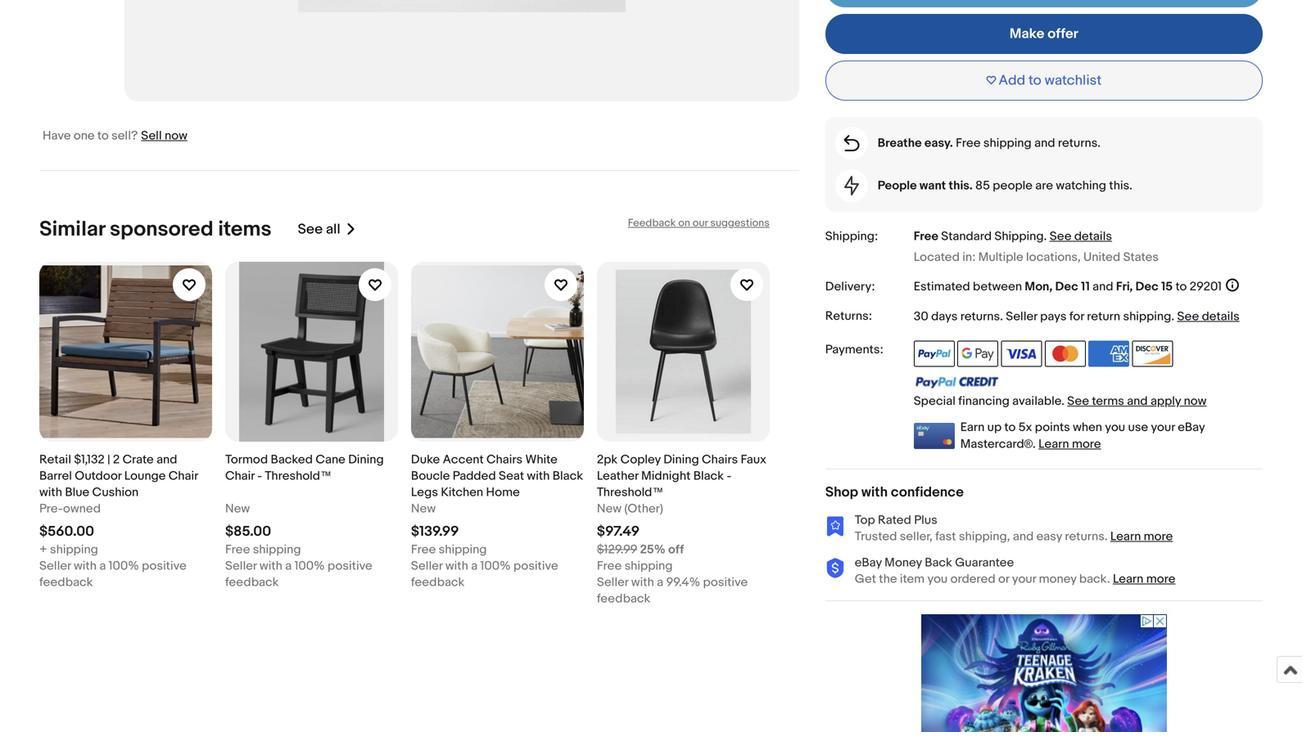 Task type: locate. For each thing, give the bounding box(es) containing it.
see details link up united
[[1050, 229, 1112, 244]]

seller,
[[900, 530, 933, 544]]

2 100% from the left
[[294, 559, 325, 574]]

1 horizontal spatial 100%
[[294, 559, 325, 574]]

to right add
[[1029, 72, 1042, 89]]

shipping inside new $85.00 free shipping seller with a 100% positive feedback
[[253, 543, 301, 558]]

1 chairs from the left
[[486, 453, 523, 468]]

ebay inside the earn up to 5x points when you use your ebay mastercard®.
[[1178, 421, 1205, 435]]

feedback down + shipping text field on the bottom left of page
[[39, 576, 93, 590]]

2 black from the left
[[693, 469, 724, 484]]

0 horizontal spatial now
[[165, 128, 187, 143]]

1 horizontal spatial chairs
[[702, 453, 738, 468]]

back.
[[1079, 572, 1110, 587]]

feedback inside retail $1,132 | 2 crate and barrel outdoor lounge chair with blue cushion pre-owned $560.00 + shipping seller with a 100% positive feedback
[[39, 576, 93, 590]]

money
[[885, 556, 922, 571]]

a
[[99, 559, 106, 574], [285, 559, 292, 574], [471, 559, 478, 574], [657, 576, 663, 590]]

details down 29201
[[1202, 310, 1240, 324]]

threshold™ down backed
[[265, 469, 332, 484]]

0 horizontal spatial chair
[[169, 469, 198, 484]]

chairs left faux
[[702, 453, 738, 468]]

in:
[[962, 250, 976, 265]]

leather
[[597, 469, 639, 484]]

this. right watching
[[1109, 179, 1132, 193]]

points
[[1035, 421, 1070, 435]]

your inside ebay money back guarantee get the item you ordered or your money back. learn more
[[1012, 572, 1036, 587]]

1 black from the left
[[553, 469, 583, 484]]

- down the tormod
[[257, 469, 262, 484]]

(other)
[[624, 502, 663, 517]]

and
[[1034, 136, 1055, 151], [1093, 280, 1113, 295], [1127, 395, 1148, 409], [156, 453, 177, 468], [1013, 530, 1034, 544]]

1 horizontal spatial details
[[1202, 310, 1240, 324]]

returns. right easy
[[1065, 530, 1108, 544]]

this.
[[949, 179, 973, 193], [1109, 179, 1132, 193]]

free shipping text field down $129.99
[[597, 558, 673, 575]]

items
[[218, 217, 272, 242]]

with details__icon image left breathe
[[844, 135, 859, 152]]

learn right back.
[[1113, 572, 1144, 587]]

2 new text field from the left
[[411, 501, 436, 518]]

outdoor
[[75, 469, 122, 484]]

seller down +
[[39, 559, 71, 574]]

0 horizontal spatial ebay
[[855, 556, 882, 571]]

1 dec from the left
[[1055, 280, 1078, 295]]

0 vertical spatial your
[[1151, 421, 1175, 435]]

1 vertical spatial more
[[1144, 530, 1173, 544]]

threshold™ up new (other) text field
[[597, 486, 664, 500]]

and left easy
[[1013, 530, 1034, 544]]

seller down free shipping text field
[[225, 559, 257, 574]]

feedback
[[39, 576, 93, 590], [225, 576, 279, 590], [411, 576, 465, 590], [597, 592, 651, 607]]

Seller with a 100% positive feedback text field
[[39, 558, 212, 591], [225, 558, 398, 591], [411, 558, 584, 591]]

rated
[[878, 513, 911, 528]]

you inside ebay money back guarantee get the item you ordered or your money back. learn more
[[927, 572, 948, 587]]

padded
[[453, 469, 496, 484]]

0 horizontal spatial -
[[257, 469, 262, 484]]

easy
[[1036, 530, 1062, 544]]

american express image
[[1089, 341, 1130, 367]]

shipping down $85.00
[[253, 543, 301, 558]]

99.4%
[[666, 576, 700, 590]]

with up the top
[[861, 484, 888, 501]]

2 seller with a 100% positive feedback text field from the left
[[225, 558, 398, 591]]

returns:
[[825, 309, 872, 324]]

with up pre-
[[39, 486, 62, 500]]

new inside 2pk copley dining chairs faux leather midnight black - threshold™ new (other) $97.49 $129.99 25% off free shipping seller with a 99.4% positive feedback
[[597, 502, 622, 517]]

black inside duke accent chairs white boucle padded seat with black legs kitchen home new $139.99 free shipping seller with a 100% positive feedback
[[553, 469, 583, 484]]

and inside retail $1,132 | 2 crate and barrel outdoor lounge chair with blue cushion pre-owned $560.00 + shipping seller with a 100% positive feedback
[[156, 453, 177, 468]]

special
[[914, 395, 956, 409]]

see details link down 29201
[[1177, 310, 1240, 324]]

seller with a 100% positive feedback text field down the $560.00 at bottom
[[39, 558, 212, 591]]

with down $139.99 text box
[[445, 559, 468, 574]]

and for estimated between mon, dec 11 and fri, dec 15 to 29201
[[1093, 280, 1113, 295]]

with details__icon image for breathe
[[844, 135, 859, 152]]

similar
[[39, 217, 105, 242]]

black down white
[[553, 469, 583, 484]]

shipping inside 2pk copley dining chairs faux leather midnight black - threshold™ new (other) $97.49 $129.99 25% off free shipping seller with a 99.4% positive feedback
[[625, 559, 673, 574]]

ebay up get
[[855, 556, 882, 571]]

make
[[1010, 26, 1044, 43]]

learn down points
[[1039, 437, 1069, 452]]

positive inside 2pk copley dining chairs faux leather midnight black - threshold™ new (other) $97.49 $129.99 25% off free shipping seller with a 99.4% positive feedback
[[703, 576, 748, 590]]

0 vertical spatial see details link
[[1050, 229, 1112, 244]]

2 new from the left
[[411, 502, 436, 517]]

with down + shipping text field on the bottom left of page
[[74, 559, 97, 574]]

learn more link for get the item you ordered or your money back.
[[1113, 572, 1176, 587]]

1 horizontal spatial new
[[411, 502, 436, 517]]

with down previous price $129.99 25% off text box on the bottom of page
[[631, 576, 654, 590]]

new text field up $85.00 'text field'
[[225, 501, 250, 518]]

free down $129.99
[[597, 559, 622, 574]]

1 horizontal spatial see details link
[[1177, 310, 1240, 324]]

3 100% from the left
[[480, 559, 511, 574]]

2 vertical spatial learn more link
[[1113, 572, 1176, 587]]

top rated plus trusted seller, fast shipping, and easy returns. learn more
[[855, 513, 1173, 544]]

2 horizontal spatial seller with a 100% positive feedback text field
[[411, 558, 584, 591]]

feedback inside new $85.00 free shipping seller with a 100% positive feedback
[[225, 576, 279, 590]]

learn right easy
[[1110, 530, 1141, 544]]

shipping down $139.99 text box
[[439, 543, 487, 558]]

1 horizontal spatial dec
[[1136, 280, 1159, 295]]

and right 11
[[1093, 280, 1113, 295]]

top
[[855, 513, 875, 528]]

0 horizontal spatial dining
[[348, 453, 384, 468]]

shipping inside duke accent chairs white boucle padded seat with black legs kitchen home new $139.99 free shipping seller with a 100% positive feedback
[[439, 543, 487, 558]]

chair right the lounge
[[169, 469, 198, 484]]

have
[[43, 128, 71, 143]]

seller left pays
[[1006, 310, 1037, 324]]

advertisement region
[[921, 615, 1167, 733]]

returns
[[960, 310, 1000, 324]]

1 horizontal spatial threshold™
[[597, 486, 664, 500]]

0 vertical spatial details
[[1074, 229, 1112, 244]]

this. left 85 at top
[[949, 179, 973, 193]]

seller with a 100% positive feedback text field down $85.00
[[225, 558, 398, 591]]

1 vertical spatial returns.
[[1065, 530, 1108, 544]]

master card image
[[1045, 341, 1086, 367]]

trusted
[[855, 530, 897, 544]]

1 horizontal spatial seller with a 100% positive feedback text field
[[225, 558, 398, 591]]

sell
[[141, 128, 162, 143]]

0 horizontal spatial dec
[[1055, 280, 1078, 295]]

now right sell
[[165, 128, 187, 143]]

with details__icon image
[[844, 135, 859, 152], [844, 176, 859, 196], [825, 516, 845, 537], [825, 559, 845, 579]]

breathe easy. free shipping and returns.
[[878, 136, 1101, 151]]

2pk copley dining chairs faux leather midnight black - threshold™ new (other) $97.49 $129.99 25% off free shipping seller with a 99.4% positive feedback
[[597, 453, 767, 607]]

dec left 11
[[1055, 280, 1078, 295]]

1 vertical spatial threshold™
[[597, 486, 664, 500]]

new up $97.49 text box
[[597, 502, 622, 517]]

1 vertical spatial now
[[1184, 395, 1207, 409]]

0 horizontal spatial chairs
[[486, 453, 523, 468]]

and up use
[[1127, 395, 1148, 409]]

and for retail $1,132 | 2 crate and barrel outdoor lounge chair with blue cushion pre-owned $560.00 + shipping seller with a 100% positive feedback
[[156, 453, 177, 468]]

. down between
[[1000, 310, 1003, 324]]

feedback down $129.99
[[597, 592, 651, 607]]

0 vertical spatial threshold™
[[265, 469, 332, 484]]

0 horizontal spatial 100%
[[109, 559, 139, 574]]

-
[[257, 469, 262, 484], [727, 469, 731, 484]]

with down free shipping text field
[[260, 559, 282, 574]]

barrel
[[39, 469, 72, 484]]

1 horizontal spatial -
[[727, 469, 731, 484]]

people want this. 85 people are watching this.
[[878, 179, 1132, 193]]

with details__icon image left the top
[[825, 516, 845, 537]]

black right midnight
[[693, 469, 724, 484]]

a down kitchen on the bottom left
[[471, 559, 478, 574]]

1 new from the left
[[225, 502, 250, 517]]

you down back
[[927, 572, 948, 587]]

delivery:
[[825, 280, 875, 295]]

1 horizontal spatial you
[[1105, 421, 1125, 435]]

sell now link
[[141, 128, 187, 143]]

to inside "button"
[[1029, 72, 1042, 89]]

or
[[998, 572, 1009, 587]]

shop
[[825, 484, 858, 501]]

free inside duke accent chairs white boucle padded seat with black legs kitchen home new $139.99 free shipping seller with a 100% positive feedback
[[411, 543, 436, 558]]

with inside 2pk copley dining chairs faux leather midnight black - threshold™ new (other) $97.49 $129.99 25% off free shipping seller with a 99.4% positive feedback
[[631, 576, 654, 590]]

1 - from the left
[[257, 469, 262, 484]]

free shipping text field down $139.99 text box
[[411, 542, 487, 558]]

2 horizontal spatial 100%
[[480, 559, 511, 574]]

1 horizontal spatial new text field
[[411, 501, 436, 518]]

mon,
[[1025, 280, 1053, 295]]

0 horizontal spatial threshold™
[[265, 469, 332, 484]]

with details__icon image left get
[[825, 559, 845, 579]]

to inside the earn up to 5x points when you use your ebay mastercard®.
[[1004, 421, 1016, 435]]

3 seller with a 100% positive feedback text field from the left
[[411, 558, 584, 591]]

located
[[914, 250, 960, 265]]

0 horizontal spatial seller with a 100% positive feedback text field
[[39, 558, 212, 591]]

seller with a 100% positive feedback text field down $139.99
[[411, 558, 584, 591]]

see up locations,
[[1050, 229, 1072, 244]]

positive
[[142, 559, 187, 574], [328, 559, 372, 574], [513, 559, 558, 574], [703, 576, 748, 590]]

with down white
[[527, 469, 550, 484]]

watchlist
[[1045, 72, 1102, 89]]

1 dining from the left
[[348, 453, 384, 468]]

1 seller with a 100% positive feedback text field from the left
[[39, 558, 212, 591]]

0 horizontal spatial see details link
[[1050, 229, 1112, 244]]

1 new text field from the left
[[225, 501, 250, 518]]

dining
[[348, 453, 384, 468], [664, 453, 699, 468]]

add to watchlist
[[999, 72, 1102, 89]]

when
[[1073, 421, 1102, 435]]

white
[[525, 453, 558, 468]]

chairs up seat
[[486, 453, 523, 468]]

1 vertical spatial learn more link
[[1110, 530, 1173, 544]]

your
[[1151, 421, 1175, 435], [1012, 572, 1036, 587]]

- inside tormod backed cane dining chair - threshold™
[[257, 469, 262, 484]]

2 chair from the left
[[225, 469, 255, 484]]

2 chairs from the left
[[702, 453, 738, 468]]

with details__icon image for ebay
[[825, 559, 845, 579]]

feedback down $139.99
[[411, 576, 465, 590]]

dec
[[1055, 280, 1078, 295], [1136, 280, 1159, 295]]

see
[[298, 221, 323, 238], [1050, 229, 1072, 244], [1177, 310, 1199, 324], [1067, 395, 1089, 409]]

1 vertical spatial you
[[927, 572, 948, 587]]

a inside retail $1,132 | 2 crate and barrel outdoor lounge chair with blue cushion pre-owned $560.00 + shipping seller with a 100% positive feedback
[[99, 559, 106, 574]]

new text field for $85.00
[[225, 501, 250, 518]]

ebay mastercard image
[[914, 423, 955, 449]]

2 horizontal spatial new
[[597, 502, 622, 517]]

1 100% from the left
[[109, 559, 139, 574]]

make offer link
[[825, 14, 1263, 54]]

1 vertical spatial ebay
[[855, 556, 882, 571]]

1 horizontal spatial your
[[1151, 421, 1175, 435]]

0 horizontal spatial new
[[225, 502, 250, 517]]

0 vertical spatial ebay
[[1178, 421, 1205, 435]]

seller down $129.99
[[597, 576, 629, 590]]

see details link
[[1050, 229, 1112, 244], [1177, 310, 1240, 324]]

1 horizontal spatial now
[[1184, 395, 1207, 409]]

30 days returns . seller pays for return shipping . see details
[[914, 310, 1240, 324]]

0 horizontal spatial details
[[1074, 229, 1112, 244]]

new inside new $85.00 free shipping seller with a 100% positive feedback
[[225, 502, 250, 517]]

1 horizontal spatial free shipping text field
[[597, 558, 673, 575]]

your right use
[[1151, 421, 1175, 435]]

1 vertical spatial learn
[[1110, 530, 1141, 544]]

1 chair from the left
[[169, 469, 198, 484]]

a down owned
[[99, 559, 106, 574]]

see up when
[[1067, 395, 1089, 409]]

3 new from the left
[[597, 502, 622, 517]]

days
[[931, 310, 958, 324]]

. up locations,
[[1044, 229, 1047, 244]]

2 dining from the left
[[664, 453, 699, 468]]

Free shipping text field
[[411, 542, 487, 558], [597, 558, 673, 575]]

more
[[1072, 437, 1101, 452], [1144, 530, 1173, 544], [1146, 572, 1176, 587]]

1 horizontal spatial ebay
[[1178, 421, 1205, 435]]

breathe
[[878, 136, 922, 151]]

dining right the cane
[[348, 453, 384, 468]]

your right or
[[1012, 572, 1036, 587]]

confidence
[[891, 484, 964, 501]]

feedback down free shipping text field
[[225, 576, 279, 590]]

1 horizontal spatial this.
[[1109, 179, 1132, 193]]

to right one
[[97, 128, 109, 143]]

now right apply
[[1184, 395, 1207, 409]]

see details link for 30 days returns . seller pays for return shipping . see details
[[1177, 310, 1240, 324]]

0 vertical spatial learn more link
[[1039, 437, 1101, 452]]

a down free shipping text field
[[285, 559, 292, 574]]

to left 5x on the right of the page
[[1004, 421, 1016, 435]]

new down legs
[[411, 502, 436, 517]]

0 horizontal spatial you
[[927, 572, 948, 587]]

standard
[[941, 229, 992, 244]]

estimated between mon, dec 11 and fri, dec 15 to 29201
[[914, 280, 1222, 295]]

a left 99.4%
[[657, 576, 663, 590]]

learn
[[1039, 437, 1069, 452], [1110, 530, 1141, 544], [1113, 572, 1144, 587]]

1 horizontal spatial black
[[693, 469, 724, 484]]

to right 15
[[1176, 280, 1187, 295]]

- inside 2pk copley dining chairs faux leather midnight black - threshold™ new (other) $97.49 $129.99 25% off free shipping seller with a 99.4% positive feedback
[[727, 469, 731, 484]]

chairs inside 2pk copley dining chairs faux leather midnight black - threshold™ new (other) $97.49 $129.99 25% off free shipping seller with a 99.4% positive feedback
[[702, 453, 738, 468]]

ebay down apply
[[1178, 421, 1205, 435]]

1 horizontal spatial .
[[1044, 229, 1047, 244]]

2 vertical spatial more
[[1146, 572, 1176, 587]]

returns. up watching
[[1058, 136, 1101, 151]]

1 horizontal spatial dining
[[664, 453, 699, 468]]

0 vertical spatial returns.
[[1058, 136, 1101, 151]]

$560.00 text field
[[39, 524, 94, 541]]

.
[[1044, 229, 1047, 244], [1000, 310, 1003, 324], [1171, 310, 1174, 324]]

1 vertical spatial your
[[1012, 572, 1036, 587]]

with
[[527, 469, 550, 484], [861, 484, 888, 501], [39, 486, 62, 500], [74, 559, 97, 574], [260, 559, 282, 574], [445, 559, 468, 574], [631, 576, 654, 590]]

positive inside retail $1,132 | 2 crate and barrel outdoor lounge chair with blue cushion pre-owned $560.00 + shipping seller with a 100% positive feedback
[[142, 559, 187, 574]]

New (Other) text field
[[597, 501, 663, 518]]

and up the lounge
[[156, 453, 177, 468]]

learn inside ebay money back guarantee get the item you ordered or your money back. learn more
[[1113, 572, 1144, 587]]

shipping down the $560.00 text field
[[50, 543, 98, 558]]

chair down the tormod
[[225, 469, 255, 484]]

new text field down legs
[[411, 501, 436, 518]]

free down $85.00
[[225, 543, 250, 558]]

1 vertical spatial see details link
[[1177, 310, 1240, 324]]

visa image
[[1001, 341, 1042, 367]]

google pay image
[[957, 341, 998, 367]]

0 vertical spatial you
[[1105, 421, 1125, 435]]

2 - from the left
[[727, 469, 731, 484]]

owned
[[63, 502, 101, 517]]

. down 15
[[1171, 310, 1174, 324]]

dining up midnight
[[664, 453, 699, 468]]

with details__icon image left people
[[844, 176, 859, 196]]

see left all
[[298, 221, 323, 238]]

shipping down 25%
[[625, 559, 673, 574]]

100%
[[109, 559, 139, 574], [294, 559, 325, 574], [480, 559, 511, 574]]

learn inside top rated plus trusted seller, fast shipping, and easy returns. learn more
[[1110, 530, 1141, 544]]

see terms and apply now link
[[1067, 395, 1207, 409]]

discover image
[[1132, 341, 1173, 367]]

new up $85.00 'text field'
[[225, 502, 250, 517]]

retail $1,132 | 2 crate and barrel outdoor lounge chair with blue cushion pre-owned $560.00 + shipping seller with a 100% positive feedback
[[39, 453, 198, 590]]

you left use
[[1105, 421, 1125, 435]]

dec left 15
[[1136, 280, 1159, 295]]

seller down $139.99
[[411, 559, 443, 574]]

0 horizontal spatial black
[[553, 469, 583, 484]]

0 horizontal spatial your
[[1012, 572, 1036, 587]]

earn
[[960, 421, 985, 435]]

shipping,
[[959, 530, 1010, 544]]

0 horizontal spatial this.
[[949, 179, 973, 193]]

feedback
[[628, 217, 676, 230]]

kitchen
[[441, 486, 483, 500]]

1 horizontal spatial chair
[[225, 469, 255, 484]]

your inside the earn up to 5x points when you use your ebay mastercard®.
[[1151, 421, 1175, 435]]

free
[[956, 136, 981, 151], [914, 229, 938, 244], [225, 543, 250, 558], [411, 543, 436, 558], [597, 559, 622, 574]]

apply
[[1151, 395, 1181, 409]]

New text field
[[225, 501, 250, 518], [411, 501, 436, 518]]

details up united
[[1074, 229, 1112, 244]]

free down $139.99 text box
[[411, 543, 436, 558]]

ebay inside ebay money back guarantee get the item you ordered or your money back. learn more
[[855, 556, 882, 571]]

0 horizontal spatial new text field
[[225, 501, 250, 518]]

See all text field
[[298, 221, 340, 238]]

pays
[[1040, 310, 1067, 324]]

- right midnight
[[727, 469, 731, 484]]

2 vertical spatial learn
[[1113, 572, 1144, 587]]



Task type: describe. For each thing, give the bounding box(es) containing it.
more inside top rated plus trusted seller, fast shipping, and easy returns. learn more
[[1144, 530, 1173, 544]]

2 horizontal spatial .
[[1171, 310, 1174, 324]]

people
[[878, 179, 917, 193]]

cane
[[316, 453, 345, 468]]

free inside 2pk copley dining chairs faux leather midnight black - threshold™ new (other) $97.49 $129.99 25% off free shipping seller with a 99.4% positive feedback
[[597, 559, 622, 574]]

use
[[1128, 421, 1148, 435]]

seat
[[499, 469, 524, 484]]

see details link for standard shipping . see details
[[1050, 229, 1112, 244]]

0 horizontal spatial free shipping text field
[[411, 542, 487, 558]]

and up are
[[1034, 136, 1055, 151]]

shipping down 15
[[1123, 310, 1171, 324]]

add
[[999, 72, 1025, 89]]

learn more
[[1039, 437, 1101, 452]]

more inside ebay money back guarantee get the item you ordered or your money back. learn more
[[1146, 572, 1176, 587]]

25%
[[640, 543, 666, 558]]

new inside duke accent chairs white boucle padded seat with black legs kitchen home new $139.99 free shipping seller with a 100% positive feedback
[[411, 502, 436, 517]]

for
[[1069, 310, 1084, 324]]

|
[[107, 453, 110, 468]]

shipping inside retail $1,132 | 2 crate and barrel outdoor lounge chair with blue cushion pre-owned $560.00 + shipping seller with a 100% positive feedback
[[50, 543, 98, 558]]

retail
[[39, 453, 71, 468]]

with inside new $85.00 free shipping seller with a 100% positive feedback
[[260, 559, 282, 574]]

terms
[[1092, 395, 1124, 409]]

located in: multiple locations, united states
[[914, 250, 1159, 265]]

backed
[[271, 453, 313, 468]]

see all link
[[298, 217, 357, 242]]

tormod backed cane dining chair - threshold™
[[225, 453, 384, 484]]

2
[[113, 453, 120, 468]]

chair inside tormod backed cane dining chair - threshold™
[[225, 469, 255, 484]]

you inside the earn up to 5x points when you use your ebay mastercard®.
[[1105, 421, 1125, 435]]

payments:
[[825, 343, 883, 358]]

standard shipping . see details
[[941, 229, 1112, 244]]

paypal credit image
[[914, 376, 999, 389]]

seller with a 100% positive feedback text field for $85.00
[[225, 558, 398, 591]]

15
[[1161, 280, 1173, 295]]

feedback on our suggestions
[[628, 217, 770, 230]]

0 vertical spatial more
[[1072, 437, 1101, 452]]

positive inside duke accent chairs white boucle padded seat with black legs kitchen home new $139.99 free shipping seller with a 100% positive feedback
[[513, 559, 558, 574]]

100% inside new $85.00 free shipping seller with a 100% positive feedback
[[294, 559, 325, 574]]

5x
[[1019, 421, 1032, 435]]

are
[[1035, 179, 1053, 193]]

1 vertical spatial details
[[1202, 310, 1240, 324]]

ebay money back guarantee get the item you ordered or your money back. learn more
[[855, 556, 1176, 587]]

want
[[920, 179, 946, 193]]

feedback inside 2pk copley dining chairs faux leather midnight black - threshold™ new (other) $97.49 $129.99 25% off free shipping seller with a 99.4% positive feedback
[[597, 592, 651, 607]]

85
[[975, 179, 990, 193]]

people
[[993, 179, 1033, 193]]

a inside 2pk copley dining chairs faux leather midnight black - threshold™ new (other) $97.49 $129.99 25% off free shipping seller with a 99.4% positive feedback
[[657, 576, 663, 590]]

states
[[1123, 250, 1159, 265]]

0 horizontal spatial .
[[1000, 310, 1003, 324]]

with details__icon image for people
[[844, 176, 859, 196]]

new $85.00 free shipping seller with a 100% positive feedback
[[225, 502, 375, 590]]

$139.99 text field
[[411, 524, 459, 541]]

midnight
[[641, 469, 691, 484]]

previous price $129.99 25% off text field
[[597, 542, 684, 558]]

2pk
[[597, 453, 618, 468]]

shipping up people want this. 85 people are watching this.
[[983, 136, 1032, 151]]

dining inside tormod backed cane dining chair - threshold™
[[348, 453, 384, 468]]

seller with a 100% positive feedback text field for $560.00
[[39, 558, 212, 591]]

multiple
[[978, 250, 1023, 265]]

faux
[[741, 453, 767, 468]]

+ shipping text field
[[39, 542, 98, 558]]

money
[[1039, 572, 1077, 587]]

available.
[[1012, 395, 1065, 409]]

$85.00 text field
[[225, 524, 271, 541]]

positive inside new $85.00 free shipping seller with a 100% positive feedback
[[328, 559, 372, 574]]

suggestions
[[710, 217, 770, 230]]

one
[[74, 128, 95, 143]]

$97.49 text field
[[597, 524, 640, 541]]

paypal image
[[914, 341, 955, 367]]

$139.99
[[411, 524, 459, 541]]

29201
[[1190, 280, 1222, 295]]

seller inside duke accent chairs white boucle padded seat with black legs kitchen home new $139.99 free shipping seller with a 100% positive feedback
[[411, 559, 443, 574]]

seller inside retail $1,132 | 2 crate and barrel outdoor lounge chair with blue cushion pre-owned $560.00 + shipping seller with a 100% positive feedback
[[39, 559, 71, 574]]

boucle
[[411, 469, 450, 484]]

1 this. from the left
[[949, 179, 973, 193]]

our
[[693, 217, 708, 230]]

pre-
[[39, 502, 63, 517]]

new text field for $139.99
[[411, 501, 436, 518]]

seller with a 100% positive feedback text field for $139.99
[[411, 558, 584, 591]]

make offer
[[1010, 26, 1078, 43]]

estimated
[[914, 280, 970, 295]]

item
[[900, 572, 925, 587]]

Seller with a 99.4% positive feedback text field
[[597, 575, 770, 608]]

Free shipping text field
[[225, 542, 301, 558]]

free up located
[[914, 229, 938, 244]]

and inside top rated plus trusted seller, fast shipping, and easy returns. learn more
[[1013, 530, 1034, 544]]

duke
[[411, 453, 440, 468]]

Pre-owned text field
[[39, 501, 101, 518]]

free right easy.
[[956, 136, 981, 151]]

on
[[678, 217, 690, 230]]

see down 29201
[[1177, 310, 1199, 324]]

$560.00
[[39, 524, 94, 541]]

plus
[[914, 513, 937, 528]]

0 vertical spatial now
[[165, 128, 187, 143]]

$97.49
[[597, 524, 640, 541]]

sell?
[[111, 128, 138, 143]]

and for special financing available. see terms and apply now
[[1127, 395, 1148, 409]]

with details__icon image for top
[[825, 516, 845, 537]]

cushion
[[92, 486, 139, 500]]

united
[[1084, 250, 1121, 265]]

0 vertical spatial learn
[[1039, 437, 1069, 452]]

crate
[[123, 453, 154, 468]]

off
[[668, 543, 684, 558]]

2 this. from the left
[[1109, 179, 1132, 193]]

threshold™ inside tormod backed cane dining chair - threshold™
[[265, 469, 332, 484]]

2 dec from the left
[[1136, 280, 1159, 295]]

chair inside retail $1,132 | 2 crate and barrel outdoor lounge chair with blue cushion pre-owned $560.00 + shipping seller with a 100% positive feedback
[[169, 469, 198, 484]]

special financing available. see terms and apply now
[[914, 395, 1207, 409]]

easy.
[[924, 136, 953, 151]]

the
[[879, 572, 897, 587]]

learn more link for trusted seller, fast shipping, and easy returns.
[[1110, 530, 1173, 544]]

dining inside 2pk copley dining chairs faux leather midnight black - threshold™ new (other) $97.49 $129.99 25% off free shipping seller with a 99.4% positive feedback
[[664, 453, 699, 468]]

seller inside 2pk copley dining chairs faux leather midnight black - threshold™ new (other) $97.49 $129.99 25% off free shipping seller with a 99.4% positive feedback
[[597, 576, 629, 590]]

guarantee
[[955, 556, 1014, 571]]

a inside duke accent chairs white boucle padded seat with black legs kitchen home new $139.99 free shipping seller with a 100% positive feedback
[[471, 559, 478, 574]]

return
[[1087, 310, 1120, 324]]

legs
[[411, 486, 438, 500]]

100% inside retail $1,132 | 2 crate and barrel outdoor lounge chair with blue cushion pre-owned $560.00 + shipping seller with a 100% positive feedback
[[109, 559, 139, 574]]

free inside new $85.00 free shipping seller with a 100% positive feedback
[[225, 543, 250, 558]]

$1,132
[[74, 453, 105, 468]]

black inside 2pk copley dining chairs faux leather midnight black - threshold™ new (other) $97.49 $129.99 25% off free shipping seller with a 99.4% positive feedback
[[693, 469, 724, 484]]

feedback inside duke accent chairs white boucle padded seat with black legs kitchen home new $139.99 free shipping seller with a 100% positive feedback
[[411, 576, 465, 590]]

offer
[[1048, 26, 1078, 43]]

100% inside duke accent chairs white boucle padded seat with black legs kitchen home new $139.99 free shipping seller with a 100% positive feedback
[[480, 559, 511, 574]]

fri,
[[1116, 280, 1133, 295]]

watching
[[1056, 179, 1106, 193]]

blue
[[65, 486, 89, 500]]

lounge
[[124, 469, 166, 484]]

see all
[[298, 221, 340, 238]]

all
[[326, 221, 340, 238]]

a inside new $85.00 free shipping seller with a 100% positive feedback
[[285, 559, 292, 574]]

feedback on our suggestions link
[[628, 217, 770, 230]]

locations,
[[1026, 250, 1081, 265]]

30
[[914, 310, 928, 324]]

earn up to 5x points when you use your ebay mastercard®.
[[960, 421, 1205, 452]]

threshold™ inside 2pk copley dining chairs faux leather midnight black - threshold™ new (other) $97.49 $129.99 25% off free shipping seller with a 99.4% positive feedback
[[597, 486, 664, 500]]

chairs inside duke accent chairs white boucle padded seat with black legs kitchen home new $139.99 free shipping seller with a 100% positive feedback
[[486, 453, 523, 468]]

seller inside new $85.00 free shipping seller with a 100% positive feedback
[[225, 559, 257, 574]]

sponsored
[[110, 217, 213, 242]]

ordered
[[950, 572, 996, 587]]

returns. inside top rated plus trusted seller, fast shipping, and easy returns. learn more
[[1065, 530, 1108, 544]]



Task type: vqa. For each thing, say whether or not it's contained in the screenshot.
U
no



